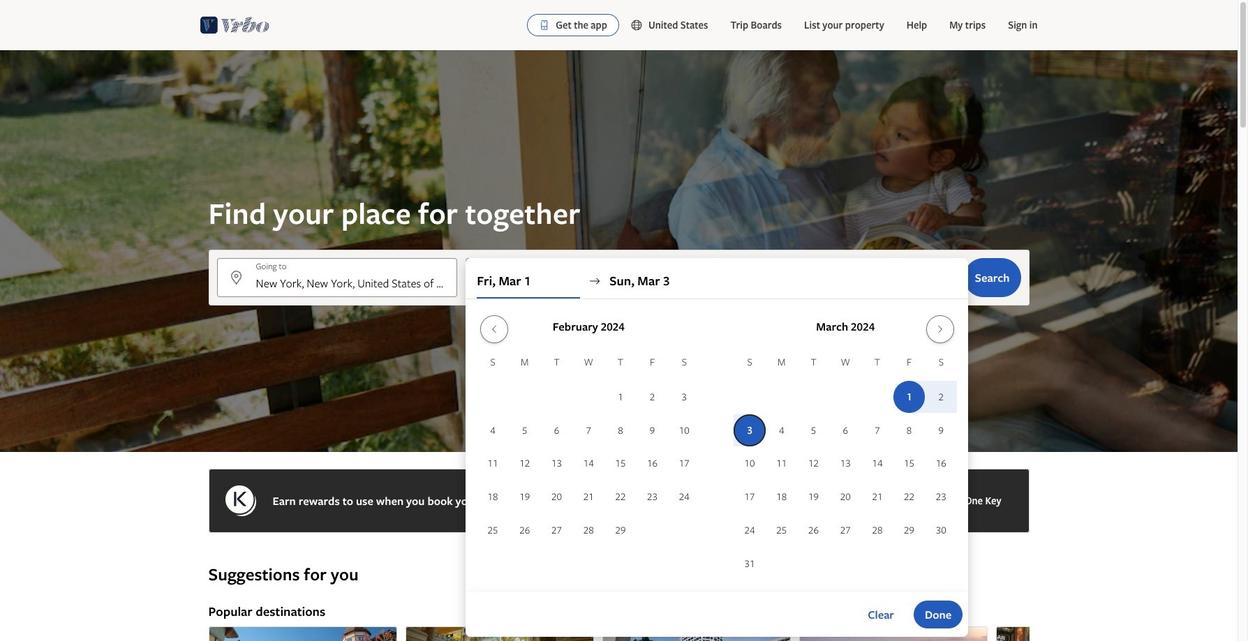 Task type: describe. For each thing, give the bounding box(es) containing it.
makiki - lower punchbowl - tantalus showing landscape views, a sunset and a city image
[[799, 627, 988, 642]]

downtown seattle featuring a skyscraper, a city and street scenes image
[[602, 627, 791, 642]]

small image
[[631, 19, 649, 31]]

next month image
[[932, 324, 949, 335]]

gastown showing signage, street scenes and outdoor eating image
[[996, 627, 1185, 642]]

directional image
[[589, 275, 602, 288]]

las vegas featuring interior views image
[[405, 627, 594, 642]]

february 2024 element
[[477, 355, 701, 548]]

leavenworth featuring a small town or village and street scenes image
[[208, 627, 397, 642]]

wizard region
[[0, 50, 1238, 637]]

download the app button image
[[539, 20, 550, 31]]



Task type: locate. For each thing, give the bounding box(es) containing it.
recently viewed region
[[200, 542, 1038, 564]]

application inside wizard "region"
[[477, 310, 958, 582]]

application
[[477, 310, 958, 582]]

march 2024 element
[[734, 355, 958, 582]]

vrbo logo image
[[200, 14, 269, 36]]

previous month image
[[486, 324, 503, 335]]

main content
[[0, 50, 1238, 642]]



Task type: vqa. For each thing, say whether or not it's contained in the screenshot.
'main content'
yes



